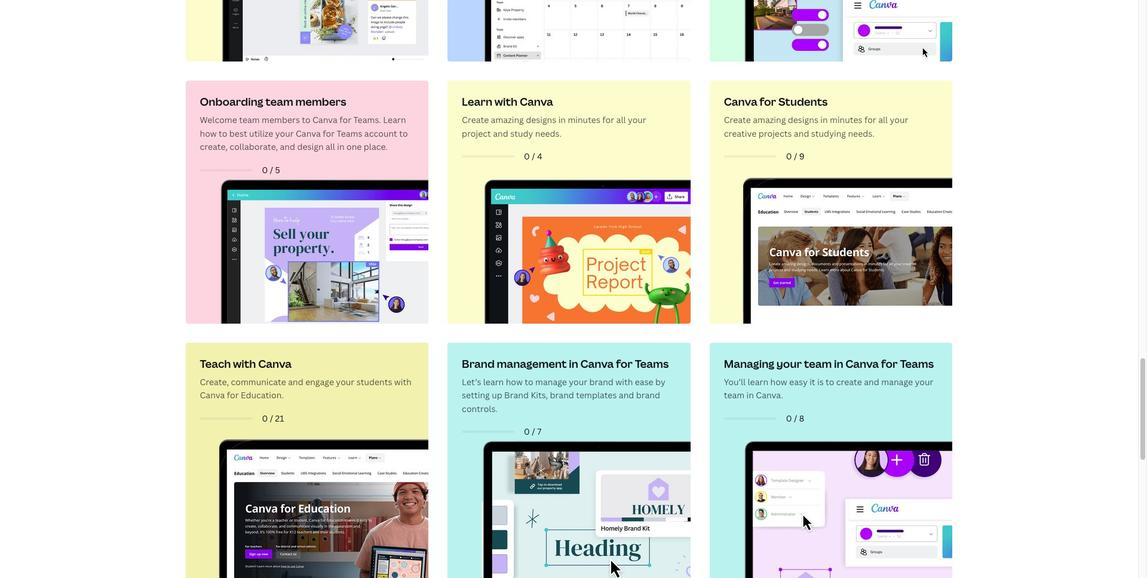 Task type: describe. For each thing, give the bounding box(es) containing it.
create for canva for students
[[724, 114, 751, 126]]

is
[[817, 376, 824, 388]]

engage
[[305, 376, 334, 388]]

teams inside onboarding team members welcome team members to canva for teams. learn how to best utilize your canva for teams account to create, collaborate, and design all in one place.
[[337, 128, 362, 139]]

8
[[799, 413, 804, 424]]

designs for canva for students
[[788, 114, 818, 126]]

projects
[[759, 128, 792, 139]]

onboarding team members image
[[189, 85, 428, 324]]

0 vertical spatial brand
[[462, 356, 495, 371]]

controls.
[[462, 403, 498, 415]]

your inside onboarding team members welcome team members to canva for teams. learn how to best utilize your canva for teams account to create, collaborate, and design all in one place.
[[275, 128, 294, 139]]

1 horizontal spatial brand
[[504, 390, 529, 401]]

in inside canva for students create amazing designs in minutes for all your creative projects and studying needs.
[[820, 114, 828, 126]]

for inside "teach with canva create, communicate and engage your students with canva for education."
[[227, 390, 239, 401]]

collaborate on designs in canva image
[[189, 0, 428, 62]]

needs. inside canva for students create amazing designs in minutes for all your creative projects and studying needs.
[[848, 128, 875, 139]]

0 for learn
[[524, 151, 530, 162]]

project
[[462, 128, 491, 139]]

ease
[[635, 376, 653, 388]]

0 / 4
[[524, 151, 542, 162]]

designs for learn with canva
[[526, 114, 556, 126]]

in inside onboarding team members welcome team members to canva for teams. learn how to best utilize your canva for teams account to create, collaborate, and design all in one place.
[[337, 141, 345, 152]]

up
[[492, 390, 502, 401]]

canva for students create amazing designs in minutes for all your creative projects and studying needs.
[[724, 94, 908, 139]]

how inside managing your team in canva for teams you'll learn how easy it is to create and manage your team in canva.
[[770, 376, 787, 388]]

0 for teach
[[262, 413, 268, 424]]

communicate
[[231, 376, 286, 388]]

all for canva
[[616, 114, 626, 126]]

/ for onboarding
[[270, 164, 273, 175]]

to inside brand management in canva for teams let's learn how to manage your brand with ease by setting up brand kits, brand templates and brand controls.
[[525, 376, 533, 388]]

and inside managing your team in canva for teams you'll learn how easy it is to create and manage your team in canva.
[[864, 376, 879, 388]]

onboarding team admins to canva for teams image
[[714, 0, 953, 62]]

and inside onboarding team members welcome team members to canva for teams. learn how to best utilize your canva for teams account to create, collaborate, and design all in one place.
[[280, 141, 295, 152]]

/ for teach
[[270, 413, 273, 424]]

teach
[[200, 356, 231, 371]]

learn inside onboarding team members welcome team members to canva for teams. learn how to best utilize your canva for teams account to create, collaborate, and design all in one place.
[[383, 114, 406, 126]]

9
[[799, 151, 805, 162]]

one
[[347, 141, 362, 152]]

needs. inside learn with canva create amazing designs in minutes for all your project and study needs.
[[535, 128, 562, 139]]

1 horizontal spatial brand
[[589, 376, 614, 388]]

canva.
[[756, 390, 783, 401]]

setting
[[462, 390, 490, 401]]

and inside "teach with canva create, communicate and engage your students with canva for education."
[[288, 376, 303, 388]]

/ for managing
[[794, 413, 797, 424]]

to up design
[[302, 114, 310, 126]]

create for learn with canva
[[462, 114, 489, 126]]

canva inside learn with canva create amazing designs in minutes for all your project and study needs.
[[520, 94, 553, 109]]

you'll
[[724, 376, 746, 388]]

learn inside managing your team in canva for teams you'll learn how easy it is to create and manage your team in canva.
[[748, 376, 768, 388]]

create,
[[200, 141, 228, 152]]

in inside brand management in canva for teams let's learn how to manage your brand with ease by setting up brand kits, brand templates and brand controls.
[[569, 356, 578, 371]]

your inside brand management in canva for teams let's learn how to manage your brand with ease by setting up brand kits, brand templates and brand controls.
[[569, 376, 587, 388]]

canva inside managing your team in canva for teams you'll learn how easy it is to create and manage your team in canva.
[[846, 356, 879, 371]]

creative
[[724, 128, 757, 139]]

minutes for students
[[830, 114, 862, 126]]

collaborate,
[[230, 141, 278, 152]]

with inside brand management in canva for teams let's learn how to manage your brand with ease by setting up brand kits, brand templates and brand controls.
[[616, 376, 633, 388]]

with up communicate
[[233, 356, 256, 371]]

brand management in canva for teams let's learn how to manage your brand with ease by setting up brand kits, brand templates and brand controls.
[[462, 356, 669, 415]]

and inside learn with canva create amazing designs in minutes for all your project and study needs.
[[493, 128, 508, 139]]

for inside brand management in canva for teams let's learn how to manage your brand with ease by setting up brand kits, brand templates and brand controls.
[[616, 356, 633, 371]]

/ for canva
[[794, 151, 797, 162]]

learn with canva image
[[452, 85, 690, 324]]

0 vertical spatial members
[[295, 94, 346, 109]]

7
[[537, 426, 541, 437]]

students
[[356, 376, 392, 388]]



Task type: locate. For each thing, give the bounding box(es) containing it.
1 horizontal spatial all
[[616, 114, 626, 126]]

managing your team in canva for teams you'll learn how easy it is to create and manage your team in canva.
[[724, 356, 934, 401]]

create
[[836, 376, 862, 388]]

1 manage from the left
[[535, 376, 567, 388]]

2 learn from the left
[[748, 376, 768, 388]]

teams inside brand management in canva for teams let's learn how to manage your brand with ease by setting up brand kits, brand templates and brand controls.
[[635, 356, 669, 371]]

with left ease
[[616, 376, 633, 388]]

/ left 7 at the left bottom of the page
[[532, 426, 535, 437]]

learn
[[462, 94, 492, 109], [383, 114, 406, 126]]

canva inside canva for students create amazing designs in minutes for all your creative projects and studying needs.
[[724, 94, 757, 109]]

0 for brand
[[524, 426, 530, 437]]

0
[[524, 151, 530, 162], [786, 151, 792, 162], [262, 164, 268, 175], [262, 413, 268, 424], [786, 413, 792, 424], [524, 426, 530, 437]]

and left engage
[[288, 376, 303, 388]]

and right templates
[[619, 390, 634, 401]]

create inside learn with canva create amazing designs in minutes for all your project and study needs.
[[462, 114, 489, 126]]

minutes inside canva for students create amazing designs in minutes for all your creative projects and studying needs.
[[830, 114, 862, 126]]

1 horizontal spatial how
[[506, 376, 523, 388]]

minutes for canva
[[568, 114, 600, 126]]

1 horizontal spatial designs
[[788, 114, 818, 126]]

and inside brand management in canva for teams let's learn how to manage your brand with ease by setting up brand kits, brand templates and brand controls.
[[619, 390, 634, 401]]

it
[[810, 376, 815, 388]]

and up 9
[[794, 128, 809, 139]]

team
[[265, 94, 293, 109], [239, 114, 260, 126], [804, 356, 832, 371], [724, 390, 745, 401]]

create,
[[200, 376, 229, 388]]

utilize
[[249, 128, 273, 139]]

by
[[655, 376, 665, 388]]

0 / 8
[[786, 413, 804, 424]]

0 horizontal spatial learn
[[383, 114, 406, 126]]

in inside learn with canva create amazing designs in minutes for all your project and study needs.
[[558, 114, 566, 126]]

to
[[302, 114, 310, 126], [219, 128, 227, 139], [399, 128, 408, 139], [525, 376, 533, 388], [826, 376, 834, 388]]

2 designs from the left
[[788, 114, 818, 126]]

all inside onboarding team members welcome team members to canva for teams. learn how to best utilize your canva for teams account to create, collaborate, and design all in one place.
[[326, 141, 335, 152]]

members
[[295, 94, 346, 109], [262, 114, 300, 126]]

0 horizontal spatial amazing
[[491, 114, 524, 126]]

managing
[[724, 356, 774, 371]]

members up utilize
[[262, 114, 300, 126]]

amazing up study
[[491, 114, 524, 126]]

brand right up
[[504, 390, 529, 401]]

templates
[[576, 390, 617, 401]]

brand right kits,
[[550, 390, 574, 401]]

0 horizontal spatial how
[[200, 128, 217, 139]]

0 for canva
[[786, 151, 792, 162]]

designs inside learn with canva create amazing designs in minutes for all your project and study needs.
[[526, 114, 556, 126]]

0 left 4
[[524, 151, 530, 162]]

tutorials education image for teach with canva
[[189, 438, 428, 578]]

and right create
[[864, 376, 879, 388]]

2 horizontal spatial teams
[[900, 356, 934, 371]]

how
[[200, 128, 217, 139], [506, 376, 523, 388], [770, 376, 787, 388]]

0 horizontal spatial all
[[326, 141, 335, 152]]

canva inside brand management in canva for teams let's learn how to manage your brand with ease by setting up brand kits, brand templates and brand controls.
[[580, 356, 614, 371]]

1 horizontal spatial learn
[[462, 94, 492, 109]]

your inside canva for students create amazing designs in minutes for all your creative projects and studying needs.
[[890, 114, 908, 126]]

with
[[495, 94, 518, 109], [233, 356, 256, 371], [394, 376, 412, 388], [616, 376, 633, 388]]

1 minutes from the left
[[568, 114, 600, 126]]

onboarding
[[200, 94, 263, 109]]

minutes inside learn with canva create amazing designs in minutes for all your project and study needs.
[[568, 114, 600, 126]]

tutorials education image for canva for students
[[714, 176, 953, 324]]

0 horizontal spatial brand
[[462, 356, 495, 371]]

brand
[[589, 376, 614, 388], [550, 390, 574, 401], [636, 390, 660, 401]]

design
[[297, 141, 324, 152]]

amazing
[[491, 114, 524, 126], [753, 114, 786, 126]]

students
[[778, 94, 828, 109]]

teach with canva create, communicate and engage your students with canva for education.
[[200, 356, 412, 401]]

onboarding team members welcome team members to canva for teams. learn how to best utilize your canva for teams account to create, collaborate, and design all in one place.
[[200, 94, 408, 152]]

1 horizontal spatial minutes
[[830, 114, 862, 126]]

0 horizontal spatial needs.
[[535, 128, 562, 139]]

create up project
[[462, 114, 489, 126]]

with up study
[[495, 94, 518, 109]]

2 amazing from the left
[[753, 114, 786, 126]]

2 horizontal spatial brand
[[636, 390, 660, 401]]

1 horizontal spatial amazing
[[753, 114, 786, 126]]

let's
[[462, 376, 481, 388]]

and inside canva for students create amazing designs in minutes for all your creative projects and studying needs.
[[794, 128, 809, 139]]

your inside "teach with canva create, communicate and engage your students with canva for education."
[[336, 376, 354, 388]]

studying
[[811, 128, 846, 139]]

to right account
[[399, 128, 408, 139]]

0 horizontal spatial tutorials education image
[[189, 438, 428, 578]]

minutes
[[568, 114, 600, 126], [830, 114, 862, 126]]

tutorials education image
[[714, 176, 953, 324], [189, 438, 428, 578]]

to inside managing your team in canva for teams you'll learn how easy it is to create and manage your team in canva.
[[826, 376, 834, 388]]

to up kits,
[[525, 376, 533, 388]]

and left design
[[280, 141, 295, 152]]

1 designs from the left
[[526, 114, 556, 126]]

/ left 9
[[794, 151, 797, 162]]

needs.
[[535, 128, 562, 139], [848, 128, 875, 139]]

for
[[760, 94, 776, 109], [340, 114, 351, 126], [602, 114, 614, 126], [864, 114, 876, 126], [323, 128, 335, 139], [616, 356, 633, 371], [881, 356, 898, 371], [227, 390, 239, 401]]

0 / 9
[[786, 151, 805, 162]]

canva
[[520, 94, 553, 109], [724, 94, 757, 109], [312, 114, 337, 126], [296, 128, 321, 139], [258, 356, 292, 371], [580, 356, 614, 371], [846, 356, 879, 371], [200, 390, 225, 401]]

1 horizontal spatial create
[[724, 114, 751, 126]]

needs. up 4
[[535, 128, 562, 139]]

0 vertical spatial learn
[[462, 94, 492, 109]]

0 left 5
[[262, 164, 268, 175]]

/ left 8
[[794, 413, 797, 424]]

kits,
[[531, 390, 548, 401]]

2 horizontal spatial all
[[878, 114, 888, 126]]

learn
[[483, 376, 504, 388], [748, 376, 768, 388]]

teams inside managing your team in canva for teams you'll learn how easy it is to create and manage your team in canva.
[[900, 356, 934, 371]]

brand up let's
[[462, 356, 495, 371]]

2 create from the left
[[724, 114, 751, 126]]

your
[[628, 114, 646, 126], [890, 114, 908, 126], [275, 128, 294, 139], [777, 356, 802, 371], [336, 376, 354, 388], [569, 376, 587, 388], [915, 376, 933, 388]]

1 vertical spatial learn
[[383, 114, 406, 126]]

0 left 21
[[262, 413, 268, 424]]

1 needs. from the left
[[535, 128, 562, 139]]

your inside learn with canva create amazing designs in minutes for all your project and study needs.
[[628, 114, 646, 126]]

1 horizontal spatial needs.
[[848, 128, 875, 139]]

managing your team in canva for teams image
[[714, 347, 953, 578]]

1 vertical spatial members
[[262, 114, 300, 126]]

how up "canva."
[[770, 376, 787, 388]]

learn with canva create amazing designs in minutes for all your project and study needs.
[[462, 94, 646, 139]]

0 horizontal spatial minutes
[[568, 114, 600, 126]]

manage inside brand management in canva for teams let's learn how to manage your brand with ease by setting up brand kits, brand templates and brand controls.
[[535, 376, 567, 388]]

all for students
[[878, 114, 888, 126]]

brand
[[462, 356, 495, 371], [504, 390, 529, 401]]

designs inside canva for students create amazing designs in minutes for all your creative projects and studying needs.
[[788, 114, 818, 126]]

all inside learn with canva create amazing designs in minutes for all your project and study needs.
[[616, 114, 626, 126]]

0 / 5
[[262, 164, 280, 175]]

study
[[510, 128, 533, 139]]

brand management in canva for teams image
[[452, 347, 690, 578]]

welcome
[[200, 114, 237, 126]]

create
[[462, 114, 489, 126], [724, 114, 751, 126]]

management
[[497, 356, 567, 371]]

needs. right studying
[[848, 128, 875, 139]]

with right students
[[394, 376, 412, 388]]

amazing for with
[[491, 114, 524, 126]]

1 horizontal spatial teams
[[635, 356, 669, 371]]

learn up "canva."
[[748, 376, 768, 388]]

to right is
[[826, 376, 834, 388]]

learn up up
[[483, 376, 504, 388]]

manage
[[535, 376, 567, 388], [881, 376, 913, 388]]

team up is
[[804, 356, 832, 371]]

teams.
[[353, 114, 381, 126]]

how up create,
[[200, 128, 217, 139]]

brand down ease
[[636, 390, 660, 401]]

21
[[275, 413, 284, 424]]

1 create from the left
[[462, 114, 489, 126]]

place.
[[364, 141, 388, 152]]

1 horizontal spatial manage
[[881, 376, 913, 388]]

/
[[532, 151, 535, 162], [794, 151, 797, 162], [270, 164, 273, 175], [270, 413, 273, 424], [794, 413, 797, 424], [532, 426, 535, 437]]

brand up templates
[[589, 376, 614, 388]]

5
[[275, 164, 280, 175]]

amazing inside canva for students create amazing designs in minutes for all your creative projects and studying needs.
[[753, 114, 786, 126]]

and left study
[[493, 128, 508, 139]]

0 vertical spatial tutorials education image
[[714, 176, 953, 324]]

0 / 21
[[262, 413, 284, 424]]

0 horizontal spatial brand
[[550, 390, 574, 401]]

learn inside brand management in canva for teams let's learn how to manage your brand with ease by setting up brand kits, brand templates and brand controls.
[[483, 376, 504, 388]]

1 horizontal spatial tutorials education image
[[714, 176, 953, 324]]

0 for onboarding
[[262, 164, 268, 175]]

0 horizontal spatial manage
[[535, 376, 567, 388]]

amazing for for
[[753, 114, 786, 126]]

all
[[616, 114, 626, 126], [878, 114, 888, 126], [326, 141, 335, 152]]

0 horizontal spatial teams
[[337, 128, 362, 139]]

0 for managing
[[786, 413, 792, 424]]

/ left 21
[[270, 413, 273, 424]]

education.
[[241, 390, 284, 401]]

/ left 4
[[532, 151, 535, 162]]

team up best
[[239, 114, 260, 126]]

2 manage from the left
[[881, 376, 913, 388]]

team down you'll
[[724, 390, 745, 401]]

1 horizontal spatial learn
[[748, 376, 768, 388]]

easy
[[789, 376, 808, 388]]

designs up study
[[526, 114, 556, 126]]

0 / 7
[[524, 426, 541, 437]]

teams
[[337, 128, 362, 139], [635, 356, 669, 371], [900, 356, 934, 371]]

1 vertical spatial brand
[[504, 390, 529, 401]]

create up creative
[[724, 114, 751, 126]]

1 learn from the left
[[483, 376, 504, 388]]

how inside brand management in canva for teams let's learn how to manage your brand with ease by setting up brand kits, brand templates and brand controls.
[[506, 376, 523, 388]]

0 horizontal spatial learn
[[483, 376, 504, 388]]

designs
[[526, 114, 556, 126], [788, 114, 818, 126]]

manage inside managing your team in canva for teams you'll learn how easy it is to create and manage your team in canva.
[[881, 376, 913, 388]]

4
[[537, 151, 542, 162]]

create inside canva for students create amazing designs in minutes for all your creative projects and studying needs.
[[724, 114, 751, 126]]

members up design
[[295, 94, 346, 109]]

amazing up projects
[[753, 114, 786, 126]]

best
[[229, 128, 247, 139]]

and
[[493, 128, 508, 139], [794, 128, 809, 139], [280, 141, 295, 152], [288, 376, 303, 388], [864, 376, 879, 388], [619, 390, 634, 401]]

0 horizontal spatial create
[[462, 114, 489, 126]]

account
[[364, 128, 397, 139]]

with inside learn with canva create amazing designs in minutes for all your project and study needs.
[[495, 94, 518, 109]]

/ for brand
[[532, 426, 535, 437]]

/ for learn
[[532, 151, 535, 162]]

manage up kits,
[[535, 376, 567, 388]]

0 left 7 at the left bottom of the page
[[524, 426, 530, 437]]

in
[[558, 114, 566, 126], [820, 114, 828, 126], [337, 141, 345, 152], [569, 356, 578, 371], [834, 356, 843, 371], [747, 390, 754, 401]]

learn up project
[[462, 94, 492, 109]]

learn up account
[[383, 114, 406, 126]]

/ left 5
[[270, 164, 273, 175]]

team up utilize
[[265, 94, 293, 109]]

2 minutes from the left
[[830, 114, 862, 126]]

for inside learn with canva create amazing designs in minutes for all your project and study needs.
[[602, 114, 614, 126]]

all inside canva for students create amazing designs in minutes for all your creative projects and studying needs.
[[878, 114, 888, 126]]

for inside managing your team in canva for teams you'll learn how easy it is to create and manage your team in canva.
[[881, 356, 898, 371]]

designs down students
[[788, 114, 818, 126]]

how inside onboarding team members welcome team members to canva for teams. learn how to best utilize your canva for teams account to create, collaborate, and design all in one place.
[[200, 128, 217, 139]]

planning and posting content to social media with canva image
[[452, 0, 690, 62]]

0 horizontal spatial designs
[[526, 114, 556, 126]]

1 vertical spatial tutorials education image
[[189, 438, 428, 578]]

how down management
[[506, 376, 523, 388]]

learn inside learn with canva create amazing designs in minutes for all your project and study needs.
[[462, 94, 492, 109]]

manage right create
[[881, 376, 913, 388]]

0 left 8
[[786, 413, 792, 424]]

2 horizontal spatial how
[[770, 376, 787, 388]]

0 left 9
[[786, 151, 792, 162]]

1 amazing from the left
[[491, 114, 524, 126]]

amazing inside learn with canva create amazing designs in minutes for all your project and study needs.
[[491, 114, 524, 126]]

2 needs. from the left
[[848, 128, 875, 139]]

to down welcome on the top of page
[[219, 128, 227, 139]]



Task type: vqa. For each thing, say whether or not it's contained in the screenshot.


